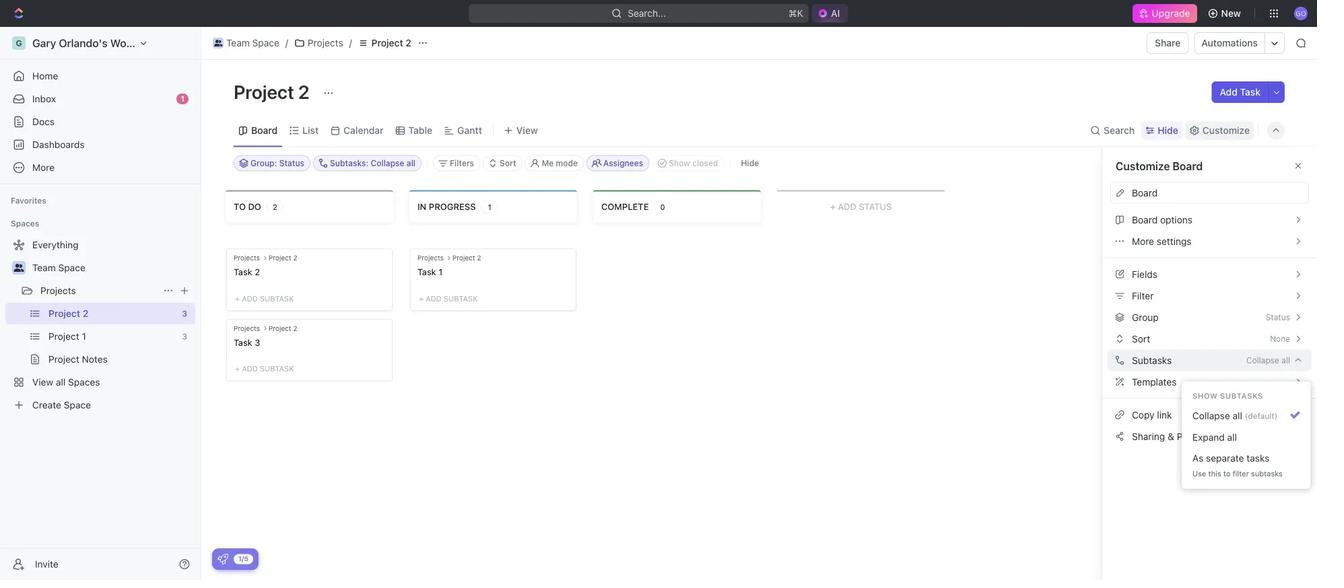 Task type: locate. For each thing, give the bounding box(es) containing it.
team right user group image
[[226, 37, 250, 49]]

+ add subtask down task 1
[[419, 294, 478, 303]]

share button
[[1147, 32, 1189, 54]]

add task button
[[1212, 82, 1269, 103]]

space
[[252, 37, 280, 49], [58, 262, 85, 274]]

board inside board options button
[[1133, 214, 1158, 225]]

team space link
[[210, 35, 283, 51], [32, 257, 193, 279]]

0 vertical spatial projects link
[[291, 35, 347, 51]]

0 vertical spatial subtasks
[[1221, 392, 1264, 401]]

0 vertical spatial 3
[[1191, 250, 1196, 258]]

customize down hide dropdown button
[[1116, 160, 1171, 172]]

+ add subtask down task 2
[[235, 294, 294, 303]]

1 vertical spatial select all
[[1276, 498, 1310, 508]]

0 horizontal spatial team
[[32, 262, 56, 274]]

1 vertical spatial projects link
[[40, 280, 158, 302]]

1 horizontal spatial /
[[349, 37, 352, 49]]

assignees down hide dropdown button
[[1162, 160, 1211, 172]]

0 vertical spatial customize
[[1203, 125, 1250, 136]]

0 horizontal spatial 1
[[181, 94, 185, 103]]

team space link inside tree
[[32, 257, 193, 279]]

1 / from the left
[[286, 37, 288, 49]]

list
[[303, 125, 319, 136]]

sharing & permissions
[[1133, 431, 1230, 442]]

only
[[1175, 277, 1192, 287]]

task
[[1241, 87, 1261, 98], [234, 267, 252, 277], [418, 267, 436, 277], [234, 338, 252, 348]]

projects inside tree
[[40, 285, 76, 296]]

1 vertical spatial select
[[1276, 498, 1299, 508]]

2 vertical spatial tasks
[[1247, 453, 1270, 464]]

all inside expand all button
[[1228, 432, 1238, 443]]

separate
[[1207, 453, 1245, 464]]

subtasks up collapse all (default) at the right bottom
[[1221, 392, 1264, 401]]

all
[[1301, 219, 1310, 228], [1282, 356, 1291, 365], [1233, 411, 1243, 422], [1228, 432, 1238, 443], [1301, 498, 1310, 508]]

0 vertical spatial tasks
[[1198, 250, 1215, 258]]

user group image
[[214, 40, 222, 46]]

space right user group icon
[[58, 262, 85, 274]]

1 inside sidebar navigation
[[181, 94, 185, 103]]

0 vertical spatial hide
[[1158, 125, 1179, 136]]

copy
[[1133, 410, 1155, 421]]

complete
[[602, 202, 649, 212]]

settings
[[1157, 236, 1192, 247]]

3 inside unassigned 3 tasks
[[1191, 250, 1196, 258]]

task 1
[[418, 267, 443, 277]]

tasks inside unassigned 3 tasks
[[1198, 250, 1215, 258]]

subtasks inside the "as separate tasks use this to filter subtasks"
[[1252, 470, 1283, 479]]

select down the "as separate tasks use this to filter subtasks"
[[1276, 498, 1299, 508]]

to right this
[[1224, 470, 1231, 479]]

assignees
[[604, 159, 644, 168], [1162, 160, 1211, 172]]

Search field
[[1162, 186, 1310, 207]]

tasks down unassigned
[[1198, 250, 1215, 258]]

gantt
[[458, 125, 482, 136]]

2 select from the top
[[1276, 498, 1299, 508]]

0 horizontal spatial /
[[286, 37, 288, 49]]

1 horizontal spatial collapse
[[1247, 356, 1280, 365]]

1 vertical spatial team space
[[32, 262, 85, 274]]

1 vertical spatial team space link
[[32, 257, 193, 279]]

0 vertical spatial 1
[[181, 94, 185, 103]]

customize for customize
[[1203, 125, 1250, 136]]

collapse up show subtasks at right
[[1247, 356, 1280, 365]]

collapse down show at the right bottom
[[1193, 411, 1231, 422]]

0 vertical spatial collapse
[[1247, 356, 1280, 365]]

to
[[234, 202, 246, 212], [1224, 470, 1231, 479]]

1 vertical spatial space
[[58, 262, 85, 274]]

select
[[1276, 219, 1299, 228], [1276, 498, 1299, 508]]

1 horizontal spatial team space link
[[210, 35, 283, 51]]

+ add subtask down the task 3
[[235, 365, 294, 374]]

1 vertical spatial customize
[[1116, 160, 1171, 172]]

search...
[[628, 8, 666, 19]]

collapse for collapse all (default)
[[1193, 411, 1231, 422]]

board up more
[[1133, 214, 1158, 225]]

0 horizontal spatial team space link
[[32, 257, 193, 279]]

add inside button
[[1220, 87, 1238, 98]]

0 horizontal spatial customize
[[1116, 160, 1171, 172]]

project 2
[[372, 37, 412, 49], [234, 81, 314, 103], [269, 254, 298, 262], [453, 254, 481, 262], [269, 325, 298, 333]]

calendar
[[344, 125, 384, 136]]

dashboards
[[32, 139, 85, 150]]

tasks inside the "as separate tasks use this to filter subtasks"
[[1247, 453, 1270, 464]]

/
[[286, 37, 288, 49], [349, 37, 352, 49]]

hide
[[1158, 125, 1179, 136], [741, 159, 759, 168]]

board inside board link
[[251, 125, 278, 136]]

1 vertical spatial status
[[1266, 313, 1291, 322]]

0 horizontal spatial 3
[[255, 338, 260, 348]]

+ for task 2
[[235, 294, 240, 303]]

&
[[1168, 431, 1175, 442]]

1
[[181, 94, 185, 103], [488, 203, 492, 212], [439, 267, 443, 277]]

assignees button
[[587, 155, 650, 171]]

board
[[251, 125, 278, 136], [1173, 160, 1203, 172], [1133, 187, 1158, 198], [1133, 214, 1158, 225]]

0 vertical spatial select all
[[1276, 219, 1310, 228]]

1 horizontal spatial space
[[252, 37, 280, 49]]

this
[[1209, 470, 1222, 479]]

1 horizontal spatial projects link
[[291, 35, 347, 51]]

tasks for separate
[[1247, 453, 1270, 464]]

0 vertical spatial status
[[859, 201, 892, 212]]

tasks up filter at the bottom right
[[1247, 453, 1270, 464]]

are
[[1258, 277, 1270, 287]]

0 horizontal spatial hide
[[741, 159, 759, 168]]

project for task 1
[[453, 254, 475, 262]]

tree
[[5, 234, 195, 416]]

customize up 'search tasks...' text box on the right of page
[[1203, 125, 1250, 136]]

projects for task 2
[[234, 254, 260, 262]]

to left do
[[234, 202, 246, 212]]

team space right user group image
[[226, 37, 280, 49]]

team
[[226, 37, 250, 49], [32, 262, 56, 274]]

1 horizontal spatial customize
[[1203, 125, 1250, 136]]

1 horizontal spatial team
[[226, 37, 250, 49]]

0 vertical spatial team space link
[[210, 35, 283, 51]]

board down hide dropdown button
[[1173, 160, 1203, 172]]

to do
[[234, 202, 261, 212]]

hide inside hide dropdown button
[[1158, 125, 1179, 136]]

1 vertical spatial 3
[[255, 338, 260, 348]]

1 horizontal spatial 1
[[439, 267, 443, 277]]

1 vertical spatial hide
[[741, 159, 759, 168]]

to inside the "as separate tasks use this to filter subtasks"
[[1224, 470, 1231, 479]]

+
[[831, 201, 836, 212], [235, 294, 240, 303], [419, 294, 424, 303], [235, 365, 240, 374]]

1 vertical spatial to
[[1224, 470, 1231, 479]]

project
[[372, 37, 403, 49], [234, 81, 294, 103], [269, 254, 292, 262], [453, 254, 475, 262], [269, 325, 292, 333]]

table
[[409, 125, 433, 136]]

customize button
[[1186, 121, 1254, 140]]

favorites
[[11, 196, 46, 205]]

2 vertical spatial 1
[[439, 267, 443, 277]]

1 vertical spatial subtasks
[[1252, 470, 1283, 479]]

task inside button
[[1241, 87, 1261, 98]]

task for task 1
[[418, 267, 436, 277]]

subtasks right filter at the bottom right
[[1252, 470, 1283, 479]]

1 select from the top
[[1276, 219, 1299, 228]]

tasks left are
[[1236, 277, 1256, 287]]

inbox
[[32, 93, 56, 104]]

0 horizontal spatial projects link
[[40, 280, 158, 302]]

Search tasks... text field
[[1150, 153, 1285, 173]]

team space right user group icon
[[32, 262, 85, 274]]

3
[[1191, 250, 1196, 258], [255, 338, 260, 348]]

1 horizontal spatial to
[[1224, 470, 1231, 479]]

spaces
[[11, 219, 39, 228]]

subtask
[[260, 294, 294, 303], [444, 294, 478, 303], [260, 365, 294, 374]]

collapse
[[1247, 356, 1280, 365], [1193, 411, 1231, 422]]

progress
[[429, 202, 476, 212]]

0 horizontal spatial collapse
[[1193, 411, 1231, 422]]

project 2 link
[[355, 35, 415, 51]]

projects link
[[291, 35, 347, 51], [40, 280, 158, 302]]

hide button
[[736, 155, 765, 171]]

1 vertical spatial 1
[[488, 203, 492, 212]]

customize inside button
[[1203, 125, 1250, 136]]

1 vertical spatial team
[[32, 262, 56, 274]]

space inside tree
[[58, 262, 85, 274]]

1 horizontal spatial hide
[[1158, 125, 1179, 136]]

0 horizontal spatial space
[[58, 262, 85, 274]]

1 horizontal spatial 3
[[1191, 250, 1196, 258]]

board left the 'list' link
[[251, 125, 278, 136]]

add for 1
[[426, 294, 442, 303]]

show subtasks
[[1193, 392, 1264, 401]]

select down search field
[[1276, 219, 1299, 228]]

0 horizontal spatial assignees
[[604, 159, 644, 168]]

customize
[[1203, 125, 1250, 136], [1116, 160, 1171, 172]]

new
[[1222, 8, 1242, 19]]

1 vertical spatial collapse
[[1193, 411, 1231, 422]]

copy link button
[[1111, 405, 1310, 426]]

in progress
[[418, 202, 476, 212]]

assignees up the complete
[[604, 159, 644, 168]]

0 horizontal spatial to
[[234, 202, 246, 212]]

0 vertical spatial team space
[[226, 37, 280, 49]]

team space inside tree
[[32, 262, 85, 274]]

0 horizontal spatial team space
[[32, 262, 85, 274]]

space right user group image
[[252, 37, 280, 49]]

0 vertical spatial select
[[1276, 219, 1299, 228]]

(default)
[[1246, 412, 1278, 421]]

0
[[660, 203, 665, 212]]

select all down the "as separate tasks use this to filter subtasks"
[[1276, 498, 1310, 508]]

status
[[859, 201, 892, 212], [1266, 313, 1291, 322]]

users
[[1195, 277, 1215, 287]]

sharing
[[1133, 431, 1166, 442]]

tasks
[[1198, 250, 1215, 258], [1236, 277, 1256, 287], [1247, 453, 1270, 464]]

team right user group icon
[[32, 262, 56, 274]]

subtask for 3
[[260, 365, 294, 374]]

select all up the shown
[[1276, 219, 1310, 228]]

2
[[406, 37, 412, 49], [298, 81, 310, 103], [273, 203, 277, 212], [293, 254, 298, 262], [477, 254, 481, 262], [255, 267, 260, 277], [293, 325, 298, 333]]

tree containing team space
[[5, 234, 195, 416]]



Task type: describe. For each thing, give the bounding box(es) containing it.
project 2 for task 2
[[269, 254, 298, 262]]

board options button
[[1111, 209, 1310, 231]]

copy link
[[1133, 410, 1173, 421]]

sharing & permissions button
[[1111, 426, 1310, 448]]

project 2 for task 1
[[453, 254, 481, 262]]

2 horizontal spatial 1
[[488, 203, 492, 212]]

collapse for collapse all
[[1247, 356, 1280, 365]]

group
[[1133, 312, 1159, 323]]

subtask for 1
[[444, 294, 478, 303]]

docs link
[[5, 111, 195, 133]]

assignees inside assignees button
[[604, 159, 644, 168]]

subtasks
[[1133, 355, 1172, 366]]

3 for task 3
[[255, 338, 260, 348]]

1 horizontal spatial status
[[1266, 313, 1291, 322]]

expand all
[[1193, 432, 1238, 443]]

calendar link
[[341, 121, 384, 140]]

do
[[248, 202, 261, 212]]

search
[[1104, 125, 1135, 136]]

upgrade
[[1152, 8, 1191, 19]]

unassigned
[[1191, 239, 1239, 249]]

automations button
[[1195, 33, 1265, 53]]

+ for task 3
[[235, 365, 240, 374]]

as separate tasks use this to filter subtasks
[[1193, 453, 1283, 479]]

subtask for 2
[[260, 294, 294, 303]]

new button
[[1203, 3, 1250, 24]]

hide inside hide button
[[741, 159, 759, 168]]

with
[[1218, 277, 1234, 287]]

unassigned 3 tasks
[[1191, 239, 1239, 258]]

3 for unassigned 3 tasks
[[1191, 250, 1196, 258]]

shown
[[1272, 277, 1297, 287]]

use
[[1193, 470, 1207, 479]]

show
[[1193, 392, 1218, 401]]

1 select all from the top
[[1276, 219, 1310, 228]]

project 2 for task 3
[[269, 325, 298, 333]]

task for task 2
[[234, 267, 252, 277]]

gantt link
[[455, 121, 482, 140]]

project for task 2
[[269, 254, 292, 262]]

projects for task 1
[[418, 254, 444, 262]]

1 vertical spatial tasks
[[1236, 277, 1256, 287]]

⌘k
[[789, 8, 804, 19]]

board link
[[249, 121, 278, 140]]

tasks for 3
[[1198, 250, 1215, 258]]

only users with tasks are shown
[[1175, 277, 1297, 287]]

more settings button
[[1111, 231, 1310, 252]]

search button
[[1087, 121, 1139, 140]]

dashboards link
[[5, 134, 195, 156]]

0 vertical spatial space
[[252, 37, 280, 49]]

user group image
[[14, 264, 24, 272]]

favorites button
[[5, 193, 52, 209]]

upgrade link
[[1133, 4, 1198, 23]]

2 / from the left
[[349, 37, 352, 49]]

add for 3
[[242, 365, 258, 374]]

project for task 3
[[269, 325, 292, 333]]

fields
[[1133, 269, 1158, 280]]

2 select all from the top
[[1276, 498, 1310, 508]]

+ add subtask for 3
[[235, 365, 294, 374]]

filter
[[1233, 470, 1250, 479]]

home
[[32, 70, 58, 82]]

in
[[418, 202, 427, 212]]

team inside sidebar navigation
[[32, 262, 56, 274]]

customize for customize board
[[1116, 160, 1171, 172]]

expand
[[1193, 432, 1225, 443]]

task for task 3
[[234, 338, 252, 348]]

as
[[1193, 453, 1204, 464]]

0 vertical spatial to
[[234, 202, 246, 212]]

expand all button
[[1188, 427, 1306, 449]]

board options
[[1133, 214, 1193, 225]]

fields button
[[1111, 264, 1310, 285]]

hide button
[[1142, 121, 1183, 140]]

0 horizontal spatial status
[[859, 201, 892, 212]]

board down customize board
[[1133, 187, 1158, 198]]

more
[[1133, 236, 1155, 247]]

task 3
[[234, 338, 260, 348]]

more settings
[[1133, 236, 1192, 247]]

1 horizontal spatial team space
[[226, 37, 280, 49]]

list link
[[300, 121, 319, 140]]

+ add subtask for 2
[[235, 294, 294, 303]]

0 vertical spatial team
[[226, 37, 250, 49]]

+ add subtask for 1
[[419, 294, 478, 303]]

options
[[1161, 214, 1193, 225]]

onboarding checklist button element
[[218, 554, 228, 565]]

add for 2
[[242, 294, 258, 303]]

+ for task 1
[[419, 294, 424, 303]]

collapse all (default)
[[1193, 411, 1278, 422]]

link
[[1158, 410, 1173, 421]]

share
[[1155, 37, 1181, 49]]

table link
[[406, 121, 433, 140]]

permissions
[[1177, 431, 1230, 442]]

+ add status
[[831, 201, 892, 212]]

onboarding checklist button image
[[218, 554, 228, 565]]

1 horizontal spatial assignees
[[1162, 160, 1211, 172]]

projects for task 3
[[234, 325, 260, 333]]

task 2
[[234, 267, 260, 277]]

invite
[[35, 559, 58, 570]]

tree inside sidebar navigation
[[5, 234, 195, 416]]

home link
[[5, 65, 195, 87]]

1/5
[[238, 555, 249, 563]]

collapse all
[[1247, 356, 1291, 365]]

add task
[[1220, 87, 1261, 98]]

docs
[[32, 116, 55, 127]]

automations
[[1202, 37, 1258, 49]]

sidebar navigation
[[0, 27, 201, 581]]

customize board
[[1116, 160, 1203, 172]]



Task type: vqa. For each thing, say whether or not it's contained in the screenshot.
bottommost Team Space, , element
no



